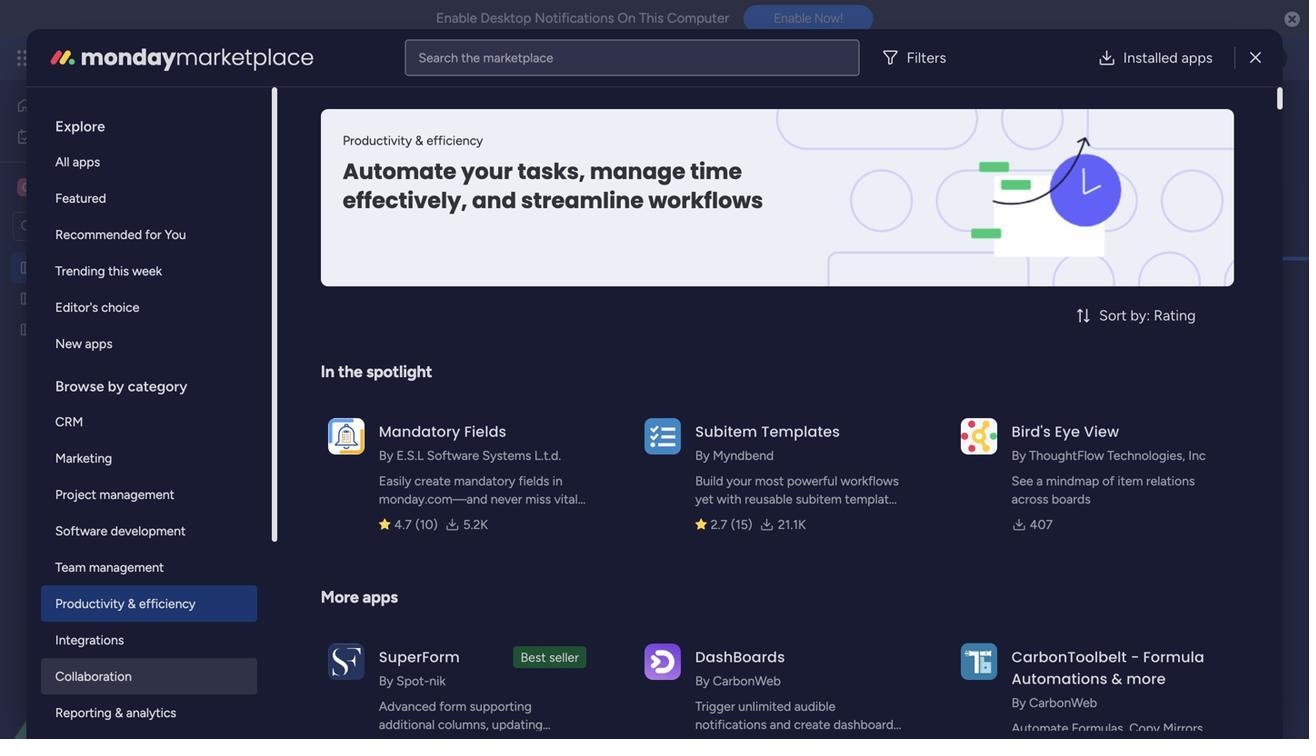 Task type: locate. For each thing, give the bounding box(es) containing it.
productivity inside productivity & efficiency 'option'
[[55, 596, 125, 611]]

app logo image left the automations
[[961, 643, 997, 680]]

0 horizontal spatial templates
[[472, 138, 529, 153]]

by up trigger
[[695, 673, 710, 689]]

0 horizontal spatial digital
[[43, 260, 79, 275]]

public board image left trending
[[19, 259, 36, 276]]

workload inside team workload 'button'
[[425, 170, 479, 186]]

asset up creative requests
[[82, 260, 112, 275]]

0 vertical spatial public board image
[[19, 259, 36, 276]]

0 vertical spatial of
[[457, 138, 469, 153]]

workload up w7
[[302, 286, 382, 309]]

and left tasks,
[[472, 185, 516, 216]]

1 horizontal spatial automate
[[1012, 721, 1069, 736]]

collaborative whiteboard button
[[492, 164, 658, 193]]

public board image
[[19, 259, 36, 276], [19, 290, 36, 307], [19, 321, 36, 338]]

1 horizontal spatial enable
[[774, 11, 811, 26]]

1 vertical spatial for
[[695, 510, 712, 525]]

for down yet
[[695, 510, 712, 525]]

0 vertical spatial the
[[461, 50, 480, 65]]

boards
[[1052, 491, 1091, 507]]

1 horizontal spatial create
[[794, 717, 830, 732]]

the right search
[[461, 50, 480, 65]]

0 vertical spatial team
[[391, 170, 422, 186]]

software inside the mandatory fields by e.s.l software systems l.t.d.
[[427, 448, 479, 463]]

0 horizontal spatial productivity
[[55, 596, 125, 611]]

this
[[382, 138, 403, 153], [108, 263, 129, 279]]

/ for 2
[[1214, 170, 1219, 186]]

countdown
[[815, 679, 912, 702]]

option
[[0, 251, 232, 255], [637, 283, 708, 312]]

1 vertical spatial creative
[[43, 291, 91, 306]]

0 horizontal spatial workflows
[[648, 185, 763, 216]]

2 vertical spatial and
[[464, 735, 485, 739]]

2 horizontal spatial asset
[[374, 94, 452, 135]]

yet
[[695, 491, 714, 507]]

by up "build"
[[695, 448, 710, 463]]

your up with
[[727, 473, 752, 489]]

monday work management
[[81, 48, 282, 68]]

monday for monday work management
[[81, 48, 143, 68]]

create
[[414, 473, 451, 489], [794, 717, 830, 732]]

carbonweb inside dashboards by carbonweb
[[713, 673, 781, 689]]

(10)
[[415, 517, 438, 532]]

0 vertical spatial workload
[[425, 170, 479, 186]]

0 horizontal spatial carbonweb
[[713, 673, 781, 689]]

new inside button
[[283, 219, 309, 234]]

public board image left editor's
[[19, 290, 36, 307]]

enable for enable now!
[[774, 11, 811, 26]]

0 horizontal spatial your
[[461, 156, 513, 187]]

enable inside button
[[774, 11, 811, 26]]

reporting & analytics option
[[41, 695, 257, 731]]

1 public board image from the top
[[19, 259, 36, 276]]

0 horizontal spatial more
[[321, 587, 359, 607]]

new apps
[[55, 336, 112, 351]]

by up the set
[[1012, 695, 1026, 711]]

website
[[43, 322, 89, 337]]

1 vertical spatial templates
[[845, 491, 902, 507]]

activity
[[1069, 107, 1114, 122]]

list box
[[41, 102, 257, 739], [0, 249, 232, 591]]

team down software development
[[55, 560, 86, 575]]

more up main table button
[[313, 138, 342, 153]]

0 horizontal spatial /
[[1214, 170, 1219, 186]]

0 horizontal spatial of
[[457, 138, 469, 153]]

Countdown field
[[810, 679, 916, 702]]

automate inside the "automate formulas, copy mirrors, set recurring tasks, require"
[[1012, 721, 1069, 736]]

21.1k
[[778, 517, 806, 532]]

work for monday
[[147, 48, 180, 68]]

1 vertical spatial productivity
[[55, 596, 125, 611]]

workspace selection element
[[17, 176, 146, 198]]

0 vertical spatial -
[[362, 359, 366, 371]]

efficiency down team management option
[[139, 596, 196, 611]]

monday marketplace image
[[1106, 49, 1125, 67]]

0 horizontal spatial option
[[0, 251, 232, 255]]

2 enable from the left
[[774, 11, 811, 26]]

relations
[[1146, 473, 1195, 489]]

efficiency inside 'option'
[[139, 596, 196, 611]]

efficiency
[[426, 133, 483, 148], [139, 596, 196, 611]]

apps down editor's choice
[[85, 336, 112, 351]]

enable up search
[[436, 10, 477, 26]]

0 vertical spatial productivity
[[343, 133, 412, 148]]

new down editor's
[[55, 336, 82, 351]]

/ inside button
[[1224, 107, 1229, 122]]

& for productivity & efficiency automate your tasks, manage time effectively, and streamline workflows
[[415, 133, 423, 148]]

marketing
[[55, 450, 112, 466]]

software development
[[55, 523, 186, 539]]

& inside carbontoolbelt - formula automations & more by carbonweb
[[1112, 669, 1123, 689]]

& for reporting & analytics
[[115, 705, 123, 721]]

apps inside button
[[1182, 49, 1213, 66]]

easily create mandatory fields in monday.com—and never miss vital data again!
[[379, 473, 578, 525]]

app logo image left bird's
[[961, 418, 997, 454]]

1 horizontal spatial (dam)
[[665, 94, 758, 135]]

by inside dashboards by carbonweb
[[695, 673, 710, 689]]

lottie animation element
[[0, 556, 232, 739]]

more
[[313, 138, 342, 153], [1127, 669, 1166, 689]]

1 horizontal spatial this
[[382, 138, 403, 153]]

never
[[491, 491, 522, 507]]

inc
[[1189, 448, 1206, 463]]

1 vertical spatial your
[[727, 473, 752, 489]]

1 horizontal spatial see
[[1012, 473, 1033, 489]]

by spot-nik
[[379, 673, 446, 689]]

banner logo image
[[880, 109, 1212, 286]]

reporting
[[55, 705, 112, 721]]

choice
[[101, 300, 139, 315]]

& up team workload 'button'
[[415, 133, 423, 148]]

-
[[362, 359, 366, 371], [1131, 647, 1139, 667]]

apps right search everything image
[[1182, 49, 1213, 66]]

0 vertical spatial create
[[414, 473, 451, 489]]

0 horizontal spatial new
[[55, 336, 82, 351]]

0 vertical spatial option
[[0, 251, 232, 255]]

collaborative whiteboard
[[512, 170, 658, 186]]

(dam)
[[665, 94, 758, 135], [193, 260, 231, 275]]

add view image
[[847, 172, 855, 185]]

0 horizontal spatial efficiency
[[139, 596, 196, 611]]

templates inside build your most powerful workflows yet with reusable subitem templates for recurring project tasks.
[[845, 491, 902, 507]]

work up explore heading
[[147, 48, 180, 68]]

productivity inside productivity & efficiency automate your tasks, manage time effectively, and streamline workflows
[[343, 133, 412, 148]]

efficiency inside productivity & efficiency automate your tasks, manage time effectively, and streamline workflows
[[426, 133, 483, 148]]

& down team management option
[[128, 596, 136, 611]]

1 horizontal spatial carbonweb
[[1029, 695, 1097, 711]]

creative down trending
[[43, 291, 91, 306]]

mandatory fields by e.s.l software systems l.t.d.
[[379, 421, 561, 463]]

main
[[304, 170, 331, 186]]

0 horizontal spatial digital asset management (dam)
[[43, 260, 231, 275]]

see inside see a mindmap of item relations across boards
[[1012, 473, 1033, 489]]

asset down main table button
[[313, 219, 343, 234]]

your down learn more about this package of templates here: https://youtu.be/9x6_kyyrn_e see more
[[461, 156, 513, 187]]

productivity & efficiency option
[[41, 586, 257, 622]]

team inside 'button'
[[391, 170, 422, 186]]

by
[[108, 378, 124, 395]]

for left 'you'
[[145, 227, 162, 242]]

0 horizontal spatial software
[[55, 523, 108, 539]]

& for productivity & efficiency
[[128, 596, 136, 611]]

0 vertical spatial digital
[[276, 94, 367, 135]]

by down bird's
[[1012, 448, 1026, 463]]

1 horizontal spatial -
[[1131, 647, 1139, 667]]

digital asset management (dam) up learn more about this package of templates here: https://youtu.be/9x6_kyyrn_e see more
[[276, 94, 758, 135]]

0 vertical spatial see
[[748, 137, 769, 152]]

1 vertical spatial -
[[1131, 647, 1139, 667]]

recurring
[[1034, 739, 1089, 739]]

apps
[[1182, 49, 1213, 66], [73, 154, 100, 170], [85, 336, 112, 351], [363, 587, 398, 607]]

team for team management
[[55, 560, 86, 575]]

create down audible
[[794, 717, 830, 732]]

0 vertical spatial digital asset management (dam)
[[276, 94, 758, 135]]

productivity & efficiency
[[55, 596, 196, 611]]

see plans image
[[302, 48, 318, 68]]

apps right all
[[73, 154, 100, 170]]

& inside option
[[115, 705, 123, 721]]

0 vertical spatial and
[[472, 185, 516, 216]]

- right the 12
[[362, 359, 366, 371]]

by inside the mandatory fields by e.s.l software systems l.t.d.
[[379, 448, 393, 463]]

browse by category heading
[[41, 362, 257, 404]]

1 horizontal spatial more
[[1127, 669, 1166, 689]]

activity button
[[1062, 100, 1148, 129]]

this up the requests
[[108, 263, 129, 279]]

online docs
[[670, 170, 738, 186]]

select product image
[[16, 49, 35, 67]]

in
[[553, 473, 563, 489]]

0 horizontal spatial marketplace
[[176, 42, 314, 73]]

workflows inside productivity & efficiency automate your tasks, manage time effectively, and streamline workflows
[[648, 185, 763, 216]]

1 vertical spatial carbonweb
[[1029, 695, 1097, 711]]

0 horizontal spatial -
[[362, 359, 366, 371]]

of right the package at top left
[[457, 138, 469, 153]]

0 vertical spatial software
[[427, 448, 479, 463]]

productivity for productivity & efficiency automate your tasks, manage time effectively, and streamline workflows
[[343, 133, 412, 148]]

dapulse x slim image
[[1250, 47, 1261, 69]]

carbonweb down the automations
[[1029, 695, 1097, 711]]

by:
[[1131, 307, 1150, 324]]

0 vertical spatial work
[[147, 48, 180, 68]]

tasks,
[[517, 156, 585, 187]]

again!
[[407, 510, 442, 525]]

creative down all apps
[[42, 179, 98, 196]]

monday for monday marketplace
[[81, 42, 176, 73]]

new down the main
[[283, 219, 309, 234]]

team management option
[[41, 549, 257, 586]]

1 horizontal spatial your
[[727, 473, 752, 489]]

1 vertical spatial the
[[338, 362, 363, 381]]

1 vertical spatial efficiency
[[139, 596, 196, 611]]

team inside option
[[55, 560, 86, 575]]

and down columns,
[[464, 735, 485, 739]]

app logo image for dashboards
[[644, 643, 681, 680]]

/ left 1
[[1224, 107, 1229, 122]]

efficiency for productivity & efficiency automate your tasks, manage time effectively, and streamline workflows
[[426, 133, 483, 148]]

of left item
[[1103, 473, 1115, 489]]

list box containing explore
[[41, 102, 257, 739]]

build your most powerful workflows yet with reusable subitem templates for recurring project tasks.
[[695, 473, 902, 525]]

1 horizontal spatial option
[[637, 283, 708, 312]]

invite / 1 button
[[1156, 100, 1246, 129]]

and inside productivity & efficiency automate your tasks, manage time effectively, and streamline workflows
[[472, 185, 516, 216]]

management up here:
[[459, 94, 658, 135]]

1 horizontal spatial the
[[461, 50, 480, 65]]

now!
[[815, 11, 843, 26]]

- left the formula
[[1131, 647, 1139, 667]]

all apps
[[55, 154, 100, 170]]

1 horizontal spatial workload
[[425, 170, 479, 186]]

1 vertical spatial more
[[321, 587, 359, 607]]

1 vertical spatial and
[[770, 717, 791, 732]]

efficiency up team workload
[[426, 133, 483, 148]]

list box for creative assets
[[0, 249, 232, 591]]

updating
[[492, 717, 543, 732]]

notifications
[[535, 10, 614, 26]]

this inside option
[[108, 263, 129, 279]]

audible
[[794, 699, 836, 714]]

project management option
[[41, 476, 257, 513]]

more down the formula
[[1127, 669, 1166, 689]]

for inside build your most powerful workflows yet with reusable subitem templates for recurring project tasks.
[[695, 510, 712, 525]]

development
[[111, 523, 186, 539]]

0 vertical spatial more
[[772, 137, 802, 152]]

2 public board image from the top
[[19, 290, 36, 307]]

automate / 2
[[1154, 170, 1229, 186]]

3 public board image from the top
[[19, 321, 36, 338]]

1 horizontal spatial team
[[391, 170, 422, 186]]

0 horizontal spatial more
[[313, 138, 342, 153]]

app logo image left dashboards
[[644, 643, 681, 680]]

Chart field
[[810, 286, 866, 310]]

project
[[769, 510, 811, 525]]

(dam) right week at the top left of the page
[[193, 260, 231, 275]]

1 horizontal spatial more
[[772, 137, 802, 152]]

app logo image left subitem
[[644, 418, 681, 454]]

marketing option
[[41, 440, 257, 476]]

app logo image for bird's eye view
[[961, 418, 997, 454]]

Map field
[[1066, 679, 1112, 702]]

1 horizontal spatial efficiency
[[426, 133, 483, 148]]

productivity up integrations
[[55, 596, 125, 611]]

2 vertical spatial asset
[[82, 260, 112, 275]]

reusable
[[745, 491, 793, 507]]

0 vertical spatial carbonweb
[[713, 673, 781, 689]]

0 horizontal spatial enable
[[436, 10, 477, 26]]

powerful
[[787, 473, 838, 489]]

time
[[690, 156, 742, 187]]

featured option
[[41, 180, 257, 216]]

asset
[[374, 94, 452, 135], [313, 219, 343, 234], [82, 260, 112, 275]]

2 horizontal spatial automate
[[1154, 170, 1211, 186]]

and
[[472, 185, 516, 216], [770, 717, 791, 732], [464, 735, 485, 739]]

automate up the set
[[1012, 721, 1069, 736]]

new for new asset
[[283, 219, 309, 234]]

management
[[183, 48, 282, 68], [459, 94, 658, 135], [115, 260, 190, 275], [99, 487, 175, 502], [89, 560, 164, 575]]

creative
[[42, 179, 98, 196], [43, 291, 91, 306]]

1 vertical spatial public board image
[[19, 290, 36, 307]]

more apps
[[321, 587, 398, 607]]

advanced form supporting additional columns, updating existing items, and condition
[[379, 699, 551, 739]]

0 horizontal spatial the
[[338, 362, 363, 381]]

1 vertical spatial software
[[55, 523, 108, 539]]

0 vertical spatial (dam)
[[665, 94, 758, 135]]

browse by category
[[55, 378, 187, 395]]

dashboards by carbonweb
[[695, 647, 785, 689]]

templates down digital asset management (dam) field
[[472, 138, 529, 153]]

items,
[[426, 735, 461, 739]]

explore heading
[[41, 102, 257, 144]]

more dots image
[[733, 684, 746, 697]]

Digital asset management (DAM) field
[[272, 94, 763, 135]]

1 vertical spatial (dam)
[[193, 260, 231, 275]]

website homepage redesign
[[43, 322, 206, 337]]

1 enable from the left
[[436, 10, 477, 26]]

effectively,
[[343, 185, 467, 216]]

digital up editor's
[[43, 260, 79, 275]]

& left analytics
[[115, 705, 123, 721]]

software development option
[[41, 513, 257, 549]]

(dam) up 'time'
[[665, 94, 758, 135]]

workload down the package at top left
[[425, 170, 479, 186]]

more inside learn more about this package of templates here: https://youtu.be/9x6_kyyrn_e see more
[[772, 137, 802, 152]]

enable now! button
[[744, 5, 873, 32]]

- inside carbontoolbelt - formula automations & more by carbonweb
[[1131, 647, 1139, 667]]

1 vertical spatial workload
[[302, 286, 382, 309]]

app logo image left e.s.l
[[328, 418, 364, 454]]

1 horizontal spatial work
[[147, 48, 180, 68]]

create inside easily create mandatory fields in monday.com—and never miss vital data again!
[[414, 473, 451, 489]]

with
[[717, 491, 742, 507]]

/ left 2
[[1214, 170, 1219, 186]]

online
[[670, 170, 706, 186]]

automate down the package at top left
[[343, 156, 456, 187]]

team down the package at top left
[[391, 170, 422, 186]]

1 horizontal spatial /
[[1224, 107, 1229, 122]]

0 horizontal spatial for
[[145, 227, 162, 242]]

1 vertical spatial workflows
[[841, 473, 899, 489]]

apps up superform
[[363, 587, 398, 607]]

create up monday.com—and
[[414, 473, 451, 489]]

creative for creative assets
[[42, 179, 98, 196]]

1 vertical spatial this
[[108, 263, 129, 279]]

1 vertical spatial digital asset management (dam)
[[43, 260, 231, 275]]

the right in
[[338, 362, 363, 381]]

& inside productivity & efficiency automate your tasks, manage time effectively, and streamline workflows
[[415, 133, 423, 148]]

1 vertical spatial of
[[1103, 473, 1115, 489]]

work up all apps
[[62, 129, 90, 144]]

Search in workspace field
[[38, 216, 152, 237]]

0 vertical spatial templates
[[472, 138, 529, 153]]

407
[[1030, 517, 1053, 532]]

search
[[419, 50, 458, 65]]

creative requests
[[43, 291, 143, 306]]

editor's choice
[[55, 300, 139, 315]]

workload
[[425, 170, 479, 186], [302, 286, 382, 309]]

enable left now!
[[774, 11, 811, 26]]

automate
[[343, 156, 456, 187], [1154, 170, 1211, 186], [1012, 721, 1069, 736]]

work inside option
[[62, 129, 90, 144]]

digital asset management (dam) down the recommended for you option
[[43, 260, 231, 275]]

0 horizontal spatial this
[[108, 263, 129, 279]]

& inside 'option'
[[128, 596, 136, 611]]

1 vertical spatial create
[[794, 717, 830, 732]]

0 horizontal spatial asset
[[82, 260, 112, 275]]

learn
[[278, 138, 310, 153]]

software down v2 v sign icon
[[427, 448, 479, 463]]

digital up learn
[[276, 94, 367, 135]]

automate left 2
[[1154, 170, 1211, 186]]

creative inside the workspace selection element
[[42, 179, 98, 196]]

productivity up table
[[343, 133, 412, 148]]

carbonweb down dashboards
[[713, 673, 781, 689]]

by
[[379, 448, 393, 463], [695, 448, 710, 463], [1012, 448, 1026, 463], [379, 673, 393, 689], [695, 673, 710, 689], [1012, 695, 1026, 711]]

1 vertical spatial more
[[1127, 669, 1166, 689]]

app logo image down more apps
[[328, 643, 364, 680]]

lottie animation image
[[0, 556, 232, 739]]

1 vertical spatial digital
[[43, 260, 79, 275]]

redesign
[[156, 322, 206, 337]]

new inside option
[[55, 336, 82, 351]]

0 horizontal spatial workload
[[302, 286, 382, 309]]

and down unlimited
[[770, 717, 791, 732]]

list box containing digital asset management (dam)
[[0, 249, 232, 591]]

& right map
[[1112, 669, 1123, 689]]

0 vertical spatial workflows
[[648, 185, 763, 216]]

0 vertical spatial /
[[1224, 107, 1229, 122]]

templates up tasks.
[[845, 491, 902, 507]]

of inside see a mindmap of item relations across boards
[[1103, 473, 1115, 489]]

public board image left website
[[19, 321, 36, 338]]

explore
[[55, 118, 105, 135]]

additional
[[379, 717, 435, 732]]

asset up the package at top left
[[374, 94, 452, 135]]

1 vertical spatial team
[[55, 560, 86, 575]]

online docs button
[[656, 164, 752, 193]]

automate formulas, copy mirrors, set recurring tasks, require
[[1012, 721, 1206, 739]]

show board description image
[[771, 105, 793, 124]]

your
[[461, 156, 513, 187], [727, 473, 752, 489]]

0 horizontal spatial create
[[414, 473, 451, 489]]

1 horizontal spatial templates
[[845, 491, 902, 507]]

1 horizontal spatial software
[[427, 448, 479, 463]]

app logo image for subitem templates
[[644, 418, 681, 454]]

1 vertical spatial option
[[637, 283, 708, 312]]

all apps option
[[41, 144, 257, 180]]

app logo image
[[328, 418, 364, 454], [644, 418, 681, 454], [961, 418, 997, 454], [961, 643, 997, 680], [328, 643, 364, 680], [644, 643, 681, 680]]

this right about
[[382, 138, 403, 153]]

monday marketplace image
[[48, 43, 77, 72]]

by left e.s.l
[[379, 448, 393, 463]]

2 vertical spatial public board image
[[19, 321, 36, 338]]

automate inside productivity & efficiency automate your tasks, manage time effectively, and streamline workflows
[[343, 156, 456, 187]]

apps for installed apps
[[1182, 49, 1213, 66]]

0 vertical spatial for
[[145, 227, 162, 242]]

1 vertical spatial work
[[62, 129, 90, 144]]

0 vertical spatial this
[[382, 138, 403, 153]]

software down the project
[[55, 523, 108, 539]]

new for new apps
[[55, 336, 82, 351]]



Task type: vqa. For each thing, say whether or not it's contained in the screenshot.
& in Productivity & efficiency Automate your tasks, manage time effectively, and streamline workflows
yes



Task type: describe. For each thing, give the bounding box(es) containing it.
automate for automate / 2
[[1154, 170, 1211, 186]]

asset inside new asset button
[[313, 219, 343, 234]]

12
[[350, 359, 359, 371]]

map region
[[1039, 713, 1279, 739]]

apps for all apps
[[73, 154, 100, 170]]

main table button
[[275, 164, 378, 193]]

crm option
[[41, 404, 257, 440]]

new asset button
[[275, 212, 350, 241]]

management down the recommended for you option
[[115, 260, 190, 275]]

computer
[[667, 10, 729, 26]]

5.2k
[[463, 517, 488, 532]]

my work option
[[11, 122, 221, 151]]

workload inside workload field
[[302, 286, 382, 309]]

dashboard
[[834, 717, 894, 732]]

Numbers field
[[297, 679, 383, 702]]

management up productivity & efficiency
[[89, 560, 164, 575]]

0 vertical spatial asset
[[374, 94, 452, 135]]

formulas,
[[1072, 721, 1126, 736]]

team management
[[55, 560, 164, 575]]

filters button
[[874, 40, 961, 76]]

supporting
[[470, 699, 532, 714]]

apps for new apps
[[85, 336, 112, 351]]

workspace image
[[17, 177, 35, 197]]

for inside option
[[145, 227, 162, 242]]

sort by: rating
[[1099, 307, 1196, 324]]

/ for 1
[[1224, 107, 1229, 122]]

search everything image
[[1151, 49, 1169, 67]]

team for team workload
[[391, 170, 422, 186]]

integrations
[[55, 632, 124, 648]]

1 horizontal spatial digital
[[276, 94, 367, 135]]

advanced
[[379, 699, 436, 714]]

templates inside learn more about this package of templates here: https://youtu.be/9x6_kyyrn_e see more
[[472, 138, 529, 153]]

collaboration option
[[41, 658, 257, 695]]

table
[[334, 170, 364, 186]]

whiteboard
[[591, 170, 658, 186]]

crm
[[55, 414, 83, 430]]

https://youtu.be/9x6_kyyrn_e
[[564, 138, 738, 153]]

recommended for you
[[55, 227, 186, 242]]

my work link
[[11, 122, 221, 151]]

more inside learn more about this package of templates here: https://youtu.be/9x6_kyyrn_e see more
[[313, 138, 342, 153]]

this inside learn more about this package of templates here: https://youtu.be/9x6_kyyrn_e see more
[[382, 138, 403, 153]]

new asset
[[283, 219, 343, 234]]

featured
[[55, 190, 106, 206]]

mandatory
[[379, 421, 460, 442]]

add to favorites image
[[802, 105, 820, 123]]

recommended
[[55, 227, 142, 242]]

monday.com—and
[[379, 491, 488, 507]]

bird's
[[1012, 421, 1051, 442]]

app logo image for carbontoolbelt - formula automations & more
[[961, 643, 997, 680]]

4
[[504, 435, 511, 448]]

this
[[639, 10, 664, 26]]

create inside trigger unlimited audible notifications and create dashboard carousels.
[[794, 717, 830, 732]]

and inside advanced form supporting additional columns, updating existing items, and condition
[[464, 735, 485, 739]]

installed apps
[[1123, 49, 1213, 66]]

john smith image
[[1258, 44, 1287, 73]]

by inside subitem templates by myndbend
[[695, 448, 710, 463]]

(15)
[[731, 517, 753, 532]]

work for my
[[62, 129, 90, 144]]

fields
[[519, 473, 549, 489]]

dapulse close image
[[1285, 10, 1300, 29]]

carbonweb inside carbontoolbelt - formula automations & more by carbonweb
[[1029, 695, 1097, 711]]

project management
[[55, 487, 175, 502]]

editor's choice option
[[41, 289, 257, 325]]

invite
[[1189, 107, 1221, 122]]

w7   12 - 18
[[332, 359, 379, 371]]

tasks,
[[1093, 739, 1126, 739]]

team workload button
[[378, 164, 492, 193]]

help image
[[1191, 49, 1209, 67]]

manage
[[590, 156, 685, 187]]

in the spotlight
[[321, 362, 432, 381]]

seller
[[549, 650, 579, 665]]

workflows inside build your most powerful workflows yet with reusable subitem templates for recurring project tasks.
[[841, 473, 899, 489]]

productivity for productivity & efficiency
[[55, 596, 125, 611]]

subitem
[[695, 421, 757, 442]]

apps for more apps
[[363, 587, 398, 607]]

browse
[[55, 378, 104, 395]]

best seller
[[521, 650, 579, 665]]

templates
[[761, 421, 840, 442]]

project
[[55, 487, 96, 502]]

formula
[[1143, 647, 1205, 667]]

installed apps button
[[1083, 40, 1228, 76]]

search the marketplace
[[419, 50, 553, 65]]

Workload field
[[297, 286, 386, 310]]

fields
[[464, 421, 507, 442]]

your inside build your most powerful workflows yet with reusable subitem templates for recurring project tasks.
[[727, 473, 752, 489]]

4.7
[[394, 517, 412, 532]]

by left the spot-
[[379, 673, 393, 689]]

subitem templates by myndbend
[[695, 421, 840, 463]]

management left 'see plans' icon
[[183, 48, 282, 68]]

enable for enable desktop notifications on this computer
[[436, 10, 477, 26]]

nik
[[429, 673, 446, 689]]

unlimited
[[738, 699, 791, 714]]

integrations option
[[41, 622, 257, 658]]

list box for monday
[[41, 102, 257, 739]]

rating
[[1154, 307, 1196, 324]]

invite / 1
[[1189, 107, 1237, 122]]

18
[[368, 359, 379, 371]]

management up development
[[99, 487, 175, 502]]

myndbend
[[713, 448, 774, 463]]

easily
[[379, 473, 411, 489]]

software inside option
[[55, 523, 108, 539]]

more inside carbontoolbelt - formula automations & more by carbonweb
[[1127, 669, 1166, 689]]

automate for automate formulas, copy mirrors, set recurring tasks, require
[[1012, 721, 1069, 736]]

integrate button
[[938, 159, 1114, 197]]

week
[[132, 263, 162, 279]]

productivity & efficiency automate your tasks, manage time effectively, and streamline workflows
[[343, 133, 763, 216]]

recommended for you option
[[41, 216, 257, 253]]

v2 v sign image
[[456, 410, 471, 432]]

sort by: rating button
[[1043, 301, 1234, 330]]

efficiency for productivity & efficiency
[[139, 596, 196, 611]]

dashboards
[[695, 647, 785, 667]]

public board image for digital asset management (dam)
[[19, 259, 36, 276]]

2.7
[[711, 517, 727, 532]]

tasks.
[[814, 510, 846, 525]]

public board image for website homepage redesign
[[19, 321, 36, 338]]

creative for creative requests
[[43, 291, 91, 306]]

and inside trigger unlimited audible notifications and create dashboard carousels.
[[770, 717, 791, 732]]

of inside learn more about this package of templates here: https://youtu.be/9x6_kyyrn_e see more
[[457, 138, 469, 153]]

editor's
[[55, 300, 98, 315]]

1 horizontal spatial digital asset management (dam)
[[276, 94, 758, 135]]

integrate
[[969, 170, 1021, 186]]

spot-
[[397, 673, 429, 689]]

see inside learn more about this package of templates here: https://youtu.be/9x6_kyyrn_e see more
[[748, 137, 769, 152]]

trending this week
[[55, 263, 162, 279]]

main table
[[304, 170, 364, 186]]

public board image for creative requests
[[19, 290, 36, 307]]

bird's eye view by thoughtflow technologies, inc
[[1012, 421, 1206, 463]]

set
[[1012, 739, 1031, 739]]

chart
[[815, 286, 862, 309]]

the for search
[[461, 50, 480, 65]]

see a mindmap of item relations across boards
[[1012, 473, 1195, 507]]

your inside productivity & efficiency automate your tasks, manage time effectively, and streamline workflows
[[461, 156, 513, 187]]

1 horizontal spatial marketplace
[[483, 50, 553, 65]]

by inside carbontoolbelt - formula automations & more by carbonweb
[[1012, 695, 1026, 711]]

package
[[406, 138, 454, 153]]

desktop
[[480, 10, 531, 26]]

installed
[[1123, 49, 1178, 66]]

most
[[755, 473, 784, 489]]

by inside bird's eye view by thoughtflow technologies, inc
[[1012, 448, 1026, 463]]

new apps option
[[41, 325, 257, 362]]

the for in
[[338, 362, 363, 381]]

app logo image for mandatory fields
[[328, 418, 364, 454]]

2.7 (15)
[[711, 517, 753, 532]]

trending this week option
[[41, 253, 257, 289]]



